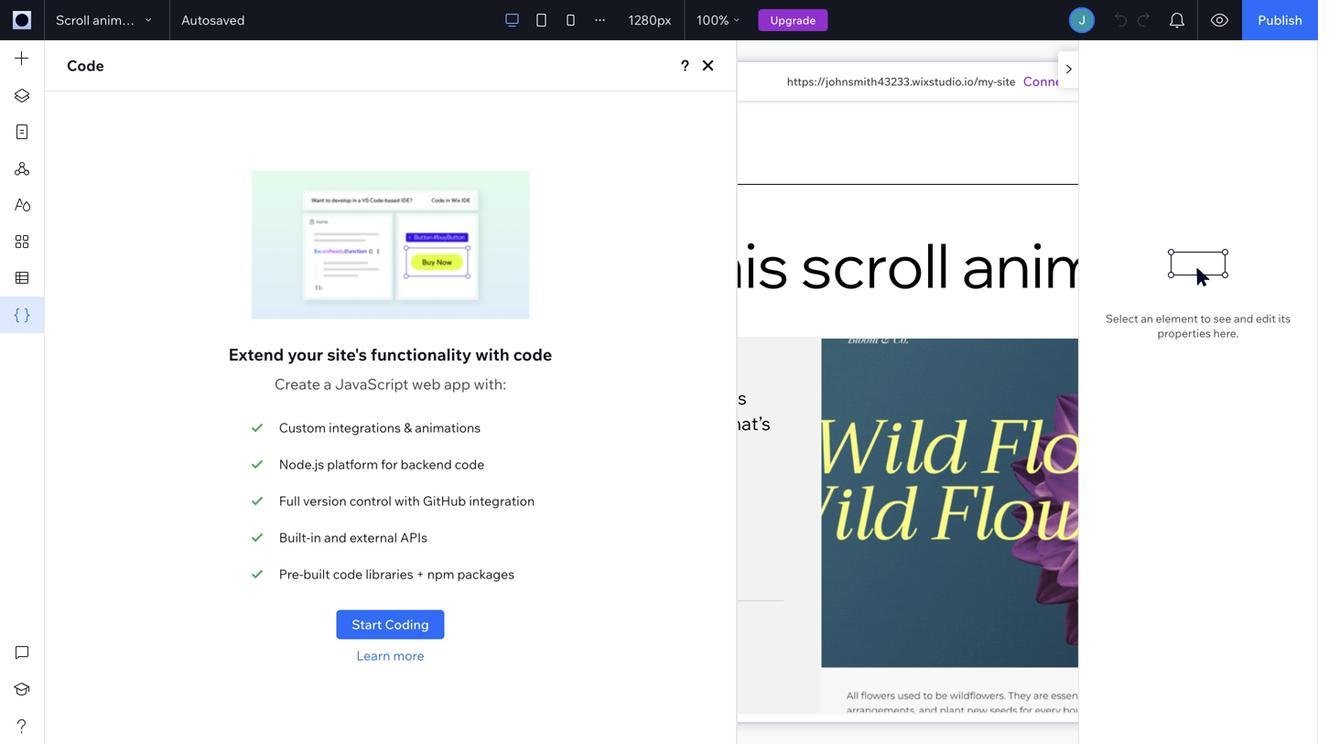 Task type: locate. For each thing, give the bounding box(es) containing it.
and right in
[[324, 530, 347, 546]]

start
[[352, 617, 382, 633]]

apis
[[400, 530, 428, 546]]

and right see at the right top of the page
[[1234, 312, 1253, 325]]

custom integrations & animations
[[279, 420, 481, 436]]

0 vertical spatial with
[[475, 344, 510, 365]]

learn more
[[356, 648, 424, 664]]

domain
[[1078, 73, 1124, 89]]

and
[[1234, 312, 1253, 325], [324, 530, 347, 546]]

with:
[[474, 375, 506, 393]]

web
[[412, 375, 441, 393]]

extend
[[229, 344, 284, 365]]

built-in and external apis
[[279, 530, 428, 546]]

1 vertical spatial with
[[395, 493, 420, 509]]

pre-built code libraries + npm packages
[[279, 566, 515, 582]]

1280 px
[[628, 12, 671, 28]]

app
[[444, 375, 470, 393]]

start coding
[[352, 617, 429, 633]]

2 vertical spatial code
[[333, 566, 363, 582]]

0 horizontal spatial with
[[395, 493, 420, 509]]

https://johnsmith43233.wixstudio.io/my-site connect domain
[[787, 73, 1124, 89]]

with up with: at the left of page
[[475, 344, 510, 365]]

1 horizontal spatial and
[[1234, 312, 1253, 325]]

code
[[513, 344, 552, 365], [455, 456, 485, 472], [333, 566, 363, 582]]

custom
[[279, 420, 326, 436]]

external
[[350, 530, 397, 546]]

pre-
[[279, 566, 303, 582]]

1 horizontal spatial code
[[455, 456, 485, 472]]

packages
[[457, 566, 515, 582]]

0 vertical spatial and
[[1234, 312, 1253, 325]]

properties
[[1158, 326, 1211, 340]]

learn more button
[[356, 647, 424, 665]]

built-
[[279, 530, 311, 546]]

your
[[288, 344, 323, 365]]

publish
[[1258, 12, 1303, 28]]

here.
[[1214, 326, 1239, 340]]

avatar image
[[1071, 9, 1093, 31]]

px
[[657, 12, 671, 28]]

a
[[324, 375, 332, 393]]

site's
[[327, 344, 367, 365]]

with right control
[[395, 493, 420, 509]]

element
[[1156, 312, 1198, 325]]

select
[[1106, 312, 1139, 325]]

1 horizontal spatial with
[[475, 344, 510, 365]]

with
[[475, 344, 510, 365], [395, 493, 420, 509]]

create
[[275, 375, 320, 393]]

integration
[[469, 493, 535, 509]]

node.js platform for backend code
[[279, 456, 485, 472]]

100 %
[[696, 12, 729, 28]]

start coding button
[[336, 610, 445, 639]]

code
[[67, 56, 104, 75]]

0 vertical spatial code
[[513, 344, 552, 365]]

1 vertical spatial and
[[324, 530, 347, 546]]

version
[[303, 493, 347, 509]]



Task type: describe. For each thing, give the bounding box(es) containing it.
npm
[[427, 566, 454, 582]]

edit
[[1256, 312, 1276, 325]]

libraries
[[366, 566, 413, 582]]

extend your site's functionality with code
[[229, 344, 552, 365]]

built
[[303, 566, 330, 582]]

to
[[1201, 312, 1211, 325]]

select an element to see and edit its properties here.
[[1106, 312, 1291, 340]]

1280
[[628, 12, 657, 28]]

see
[[1214, 312, 1232, 325]]

integrations
[[329, 420, 401, 436]]

site
[[997, 75, 1016, 88]]

https://johnsmith43233.wixstudio.io/my-
[[787, 75, 997, 88]]

backend
[[401, 456, 452, 472]]

in
[[311, 530, 321, 546]]

+
[[416, 566, 424, 582]]

&
[[404, 420, 412, 436]]

connect
[[1023, 73, 1075, 89]]

create a javascript web app with:
[[275, 375, 506, 393]]

full version control with github integration
[[279, 493, 535, 509]]

2 horizontal spatial code
[[513, 344, 552, 365]]

100
[[696, 12, 719, 28]]

platform
[[327, 456, 378, 472]]

publish button
[[1242, 0, 1318, 40]]

%
[[719, 12, 729, 28]]

an
[[1141, 312, 1153, 325]]

connect domain button
[[1023, 72, 1124, 91]]

its
[[1279, 312, 1291, 325]]

and inside select an element to see and edit its properties here.
[[1234, 312, 1253, 325]]

full
[[279, 493, 300, 509]]

learn
[[356, 648, 390, 664]]

node.js
[[279, 456, 324, 472]]

1 vertical spatial code
[[455, 456, 485, 472]]

functionality
[[371, 344, 472, 365]]

animations
[[415, 420, 481, 436]]

coding
[[385, 617, 429, 633]]

for
[[381, 456, 398, 472]]

0 horizontal spatial code
[[333, 566, 363, 582]]

more
[[393, 648, 424, 664]]

github
[[423, 493, 466, 509]]

javascript
[[335, 375, 409, 393]]

autosaved
[[181, 12, 245, 28]]

0 horizontal spatial and
[[324, 530, 347, 546]]

control
[[350, 493, 392, 509]]



Task type: vqa. For each thing, say whether or not it's contained in the screenshot.
WITH:
yes



